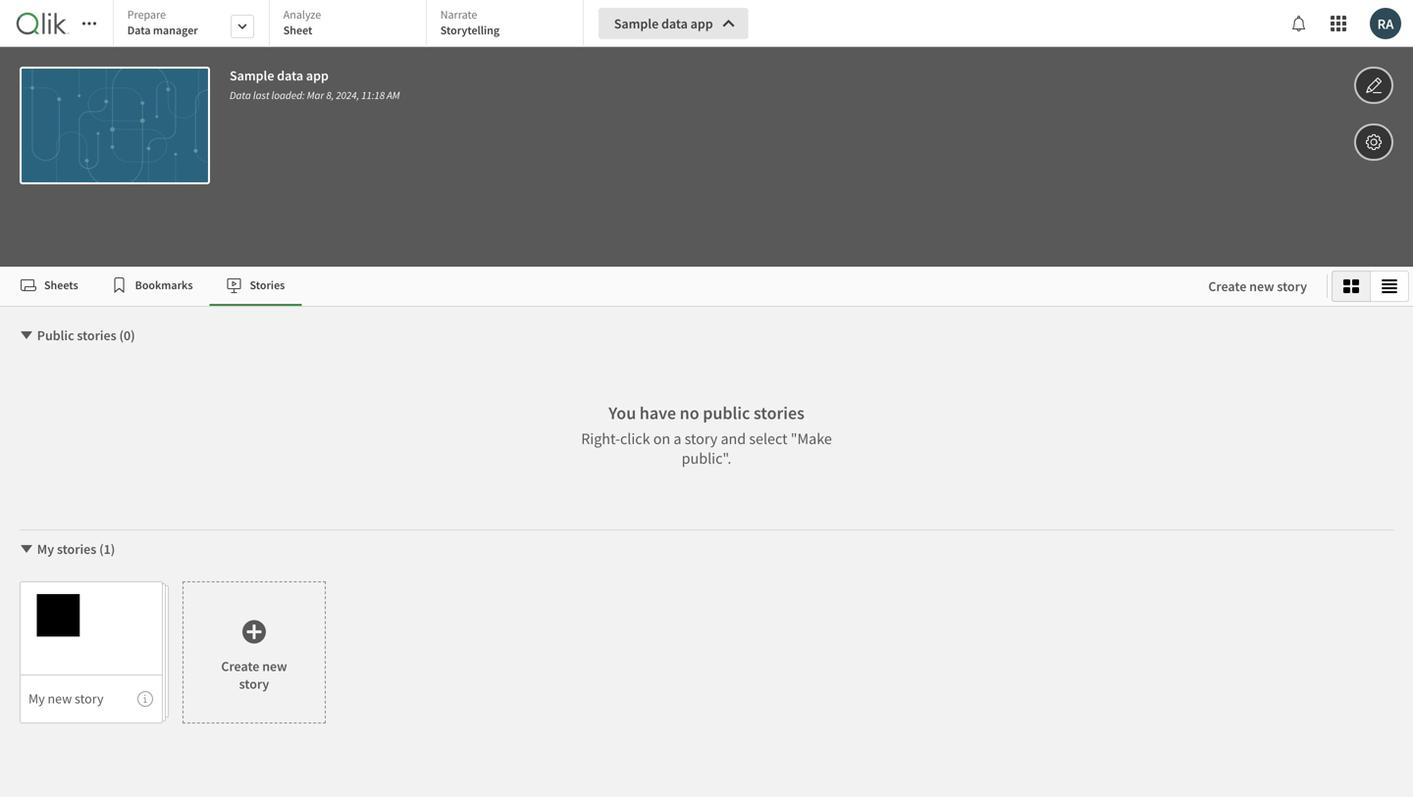 Task type: locate. For each thing, give the bounding box(es) containing it.
my
[[37, 541, 54, 558], [28, 691, 45, 708]]

sheets
[[44, 278, 78, 293]]

sample inside sample data app data last loaded: mar 8, 2024, 11:18 am
[[230, 67, 274, 84]]

1 horizontal spatial new
[[262, 658, 287, 676]]

0 vertical spatial create new story
[[1209, 278, 1307, 295]]

sample data app button
[[598, 8, 749, 39]]

1 vertical spatial my
[[28, 691, 45, 708]]

my inside menu item
[[28, 691, 45, 708]]

new inside button
[[1250, 278, 1275, 295]]

loaded:
[[272, 88, 305, 102]]

create
[[1209, 278, 1247, 295], [221, 658, 260, 676]]

1 horizontal spatial sample
[[614, 15, 659, 32]]

data
[[662, 15, 688, 32], [277, 67, 303, 84]]

mar
[[307, 88, 324, 102]]

0 vertical spatial stories
[[77, 327, 116, 345]]

0 vertical spatial my
[[37, 541, 54, 558]]

1 horizontal spatial app
[[691, 15, 713, 32]]

have
[[640, 402, 676, 424]]

(0)
[[119, 327, 135, 345]]

data inside dropdown button
[[662, 15, 688, 32]]

sample for sample data app
[[614, 15, 659, 32]]

stories left (1)
[[57, 541, 96, 558]]

my stories (1)
[[37, 541, 115, 558]]

a
[[674, 429, 682, 449]]

bookmarks
[[135, 278, 193, 293]]

analyze sheet
[[283, 7, 321, 38]]

0 vertical spatial data
[[127, 23, 151, 38]]

0 horizontal spatial create
[[221, 658, 260, 676]]

data down prepare at the left of page
[[127, 23, 151, 38]]

1 vertical spatial create new story
[[221, 658, 287, 693]]

create new story button
[[1193, 271, 1323, 302]]

0 vertical spatial data
[[662, 15, 688, 32]]

edit image
[[1365, 74, 1383, 97]]

you have no public stories application
[[0, 0, 1413, 798]]

public
[[703, 402, 750, 424]]

stories inside the "you have no public stories right-click on a story and select "make public"."
[[754, 402, 805, 424]]

0 vertical spatial new
[[1250, 278, 1275, 295]]

2 horizontal spatial new
[[1250, 278, 1275, 295]]

my new story menu item
[[20, 675, 163, 724]]

sample data app data last loaded: mar 8, 2024, 11:18 am
[[230, 67, 400, 102]]

1 horizontal spatial create
[[1209, 278, 1247, 295]]

sample
[[614, 15, 659, 32], [230, 67, 274, 84]]

0 vertical spatial app
[[691, 15, 713, 32]]

1 horizontal spatial data
[[662, 15, 688, 32]]

stories
[[77, 327, 116, 345], [754, 402, 805, 424], [57, 541, 96, 558]]

data
[[127, 23, 151, 38], [230, 88, 251, 102]]

data for sample data app data last loaded: mar 8, 2024, 11:18 am
[[277, 67, 303, 84]]

1 vertical spatial app
[[306, 67, 329, 84]]

group
[[1332, 271, 1409, 302]]

1 vertical spatial data
[[230, 88, 251, 102]]

0 vertical spatial sample
[[614, 15, 659, 32]]

sample data app
[[614, 15, 713, 32]]

stories left (0)
[[77, 327, 116, 345]]

list view image
[[1382, 279, 1398, 294]]

0 horizontal spatial new
[[48, 691, 72, 708]]

stories
[[250, 278, 285, 293]]

am
[[387, 88, 400, 102]]

0 horizontal spatial sample
[[230, 67, 274, 84]]

app inside sample data app data last loaded: mar 8, 2024, 11:18 am
[[306, 67, 329, 84]]

2 vertical spatial new
[[48, 691, 72, 708]]

new
[[1250, 278, 1275, 295], [262, 658, 287, 676], [48, 691, 72, 708]]

sample inside dropdown button
[[614, 15, 659, 32]]

collapse image
[[19, 328, 34, 344]]

new inside menu item
[[48, 691, 72, 708]]

grid view image
[[1344, 279, 1359, 294]]

stories for (1)
[[57, 541, 96, 558]]

tooltip
[[137, 692, 153, 708]]

stories up select
[[754, 402, 805, 424]]

0 horizontal spatial data
[[127, 23, 151, 38]]

sheet
[[283, 23, 312, 38]]

1 horizontal spatial create new story
[[1209, 278, 1307, 295]]

app for sample data app data last loaded: mar 8, 2024, 11:18 am
[[306, 67, 329, 84]]

my for my stories (1)
[[37, 541, 54, 558]]

0 vertical spatial create
[[1209, 278, 1247, 295]]

data inside sample data app data last loaded: mar 8, 2024, 11:18 am
[[277, 67, 303, 84]]

story
[[1277, 278, 1307, 295], [685, 429, 718, 449], [239, 676, 269, 693], [75, 691, 104, 708]]

last
[[253, 88, 269, 102]]

0 horizontal spatial app
[[306, 67, 329, 84]]

0 horizontal spatial data
[[277, 67, 303, 84]]

create new story
[[1209, 278, 1307, 295], [221, 658, 287, 693]]

stories button
[[210, 267, 302, 306]]

story inside button
[[1277, 278, 1307, 295]]

tab list
[[113, 0, 591, 49], [4, 267, 1189, 306]]

2024,
[[336, 88, 359, 102]]

app
[[691, 15, 713, 32], [306, 67, 329, 84]]

tooltip inside 'my new story' menu item
[[137, 692, 153, 708]]

1 vertical spatial new
[[262, 658, 287, 676]]

1 horizontal spatial data
[[230, 88, 251, 102]]

ra button
[[1370, 8, 1402, 39]]

0 vertical spatial tab list
[[113, 0, 591, 49]]

tab list containing prepare
[[113, 0, 591, 49]]

my new story sheet is selected. press the spacebar or enter key to open my new story sheet. use the right and left arrow keys to navigate. element
[[20, 582, 163, 724]]

app options image
[[1365, 131, 1383, 154]]

1 vertical spatial tab list
[[4, 267, 1189, 306]]

1 vertical spatial data
[[277, 67, 303, 84]]

on
[[653, 429, 670, 449]]

"make
[[791, 429, 832, 449]]

2 vertical spatial stories
[[57, 541, 96, 558]]

ra
[[1378, 14, 1394, 33]]

my for my new story
[[28, 691, 45, 708]]

sample for sample data app data last loaded: mar 8, 2024, 11:18 am
[[230, 67, 274, 84]]

app inside dropdown button
[[691, 15, 713, 32]]

data left last
[[230, 88, 251, 102]]

1 vertical spatial create
[[221, 658, 260, 676]]

1 vertical spatial stories
[[754, 402, 805, 424]]

1 vertical spatial sample
[[230, 67, 274, 84]]



Task type: vqa. For each thing, say whether or not it's contained in the screenshot.
Tooltip
yes



Task type: describe. For each thing, give the bounding box(es) containing it.
you
[[609, 402, 636, 424]]

bookmarks button
[[95, 267, 210, 306]]

collapse image
[[19, 542, 34, 557]]

public stories (0)
[[37, 327, 135, 345]]

right-
[[581, 429, 620, 449]]

no
[[680, 402, 699, 424]]

new inside create new story
[[262, 658, 287, 676]]

narrate
[[440, 7, 477, 22]]

select
[[749, 429, 788, 449]]

manager
[[153, 23, 198, 38]]

click
[[620, 429, 650, 449]]

0 horizontal spatial create new story
[[221, 658, 287, 693]]

app for sample data app
[[691, 15, 713, 32]]

public
[[37, 327, 74, 345]]

sheets button
[[4, 267, 95, 306]]

story inside the "you have no public stories right-click on a story and select "make public"."
[[685, 429, 718, 449]]

create inside create new story
[[221, 658, 260, 676]]

8,
[[326, 88, 334, 102]]

my new story
[[28, 691, 104, 708]]

story inside menu item
[[75, 691, 104, 708]]

ra toolbar
[[0, 0, 1413, 267]]

storytelling
[[440, 23, 500, 38]]

tab list inside ra 'toolbar'
[[113, 0, 591, 49]]

analyze
[[283, 7, 321, 22]]

11:18
[[361, 88, 385, 102]]

and
[[721, 429, 746, 449]]

data for sample data app
[[662, 15, 688, 32]]

group inside the "you have no public stories" application
[[1332, 271, 1409, 302]]

narrate storytelling
[[440, 7, 500, 38]]

prepare data manager
[[127, 7, 198, 38]]

prepare
[[127, 7, 166, 22]]

data inside prepare data manager
[[127, 23, 151, 38]]

create new story inside button
[[1209, 278, 1307, 295]]

create inside button
[[1209, 278, 1247, 295]]

(1)
[[99, 541, 115, 558]]

data inside sample data app data last loaded: mar 8, 2024, 11:18 am
[[230, 88, 251, 102]]

you have no public stories right-click on a story and select "make public".
[[581, 402, 832, 468]]

tab list containing sheets
[[4, 267, 1189, 306]]

public".
[[682, 449, 732, 468]]

stories for (0)
[[77, 327, 116, 345]]



